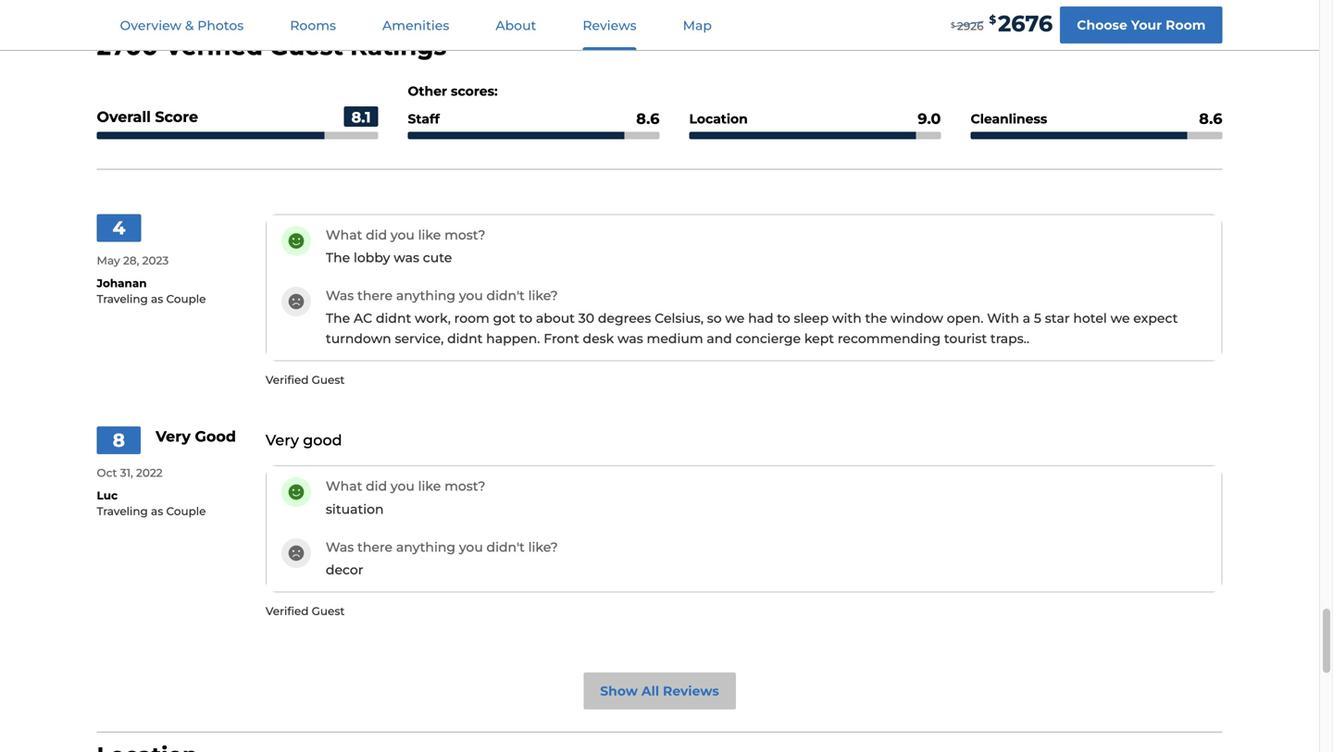 Task type: describe. For each thing, give the bounding box(es) containing it.
like? for what did you like most? the lobby was cute
[[528, 288, 558, 304]]

there for decor
[[357, 540, 393, 555]]

couple for 4
[[166, 292, 206, 306]]

couple for 8
[[166, 505, 206, 518]]

and
[[707, 331, 732, 347]]

1 vertical spatial verified
[[266, 373, 309, 387]]

with
[[832, 311, 862, 326]]

ratings
[[350, 32, 446, 61]]

what did you like most? situation
[[326, 479, 485, 517]]

2700 verified guest ratings
[[97, 32, 446, 61]]

was there anything you didn't like? decor
[[326, 540, 558, 578]]

rooms
[[290, 18, 336, 33]]

window
[[891, 311, 943, 326]]

ac
[[354, 311, 372, 326]]

most? for what did you like most? the lobby was cute
[[444, 227, 485, 243]]

choose your room button
[[1060, 6, 1222, 44]]

reviews button
[[560, 1, 659, 50]]

expect
[[1133, 311, 1178, 326]]

johanan
[[97, 277, 147, 290]]

0 horizontal spatial reviews
[[583, 18, 637, 33]]

like for situation
[[418, 479, 441, 495]]

oct 31, 2022
[[97, 466, 163, 480]]

2 to from the left
[[777, 311, 790, 326]]

the
[[865, 311, 887, 326]]

tab list containing overview & photos
[[97, 0, 735, 50]]

kept
[[804, 331, 834, 347]]

there for the
[[357, 288, 393, 304]]

front
[[544, 331, 579, 347]]

2 verified guest from the top
[[266, 605, 345, 618]]

johanan traveling as couple
[[97, 277, 206, 306]]

8.6 for staff
[[636, 109, 660, 128]]

show all reviews
[[600, 683, 719, 699]]

traveling for 4
[[97, 292, 148, 306]]

star
[[1045, 311, 1070, 326]]

good
[[303, 431, 342, 449]]

traps..
[[990, 331, 1030, 347]]

hotel
[[1073, 311, 1107, 326]]

2676
[[998, 10, 1053, 37]]

4
[[113, 216, 125, 239]]

tourist
[[944, 331, 987, 347]]

with
[[987, 311, 1019, 326]]

overall
[[97, 108, 151, 126]]

0 vertical spatial guest
[[270, 32, 343, 61]]

decor
[[326, 562, 363, 578]]

desk
[[583, 331, 614, 347]]

didn't for what did you like most? the lobby was cute
[[487, 288, 525, 304]]

didn't for what did you like most? situation
[[487, 540, 525, 555]]

was inside what did you like most? the lobby was cute
[[394, 250, 419, 266]]

9.0
[[918, 109, 941, 128]]

other scores:
[[408, 83, 498, 99]]

did for situation
[[366, 479, 387, 495]]

may 28, 2023
[[97, 254, 169, 267]]

good
[[195, 428, 236, 446]]

what for what did you like most? situation
[[326, 479, 362, 495]]

did for the
[[366, 227, 387, 243]]

staff
[[408, 111, 440, 127]]

you inside what did you like most? situation
[[391, 479, 415, 495]]

about
[[496, 18, 536, 33]]

anything for the lobby was cute
[[396, 288, 456, 304]]

30
[[578, 311, 594, 326]]

degrees
[[598, 311, 651, 326]]

scores:
[[451, 83, 498, 99]]

1 to from the left
[[519, 311, 532, 326]]

turndown
[[326, 331, 391, 347]]

1 horizontal spatial didnt
[[447, 331, 483, 347]]

very good
[[156, 428, 236, 446]]

recommending
[[838, 331, 941, 347]]

score
[[155, 108, 198, 126]]

8.6 for cleanliness
[[1199, 109, 1222, 128]]

the inside was there anything you didn't like? the ac didnt work, room got to about 30 degrees celsius, so we had to sleep with the window open.     with a 5 star hotel we expect turndown service, didnt happen.    front desk was medium and concierge kept recommending tourist traps..
[[326, 311, 350, 326]]

like? for what did you like most? situation
[[528, 540, 558, 555]]

2700
[[97, 32, 158, 61]]

overview & photos
[[120, 18, 244, 33]]

work,
[[415, 311, 451, 326]]

room
[[454, 311, 490, 326]]

sleep
[[794, 311, 829, 326]]

1 vertical spatial reviews
[[663, 683, 719, 699]]

concierge
[[736, 331, 801, 347]]

open.
[[947, 311, 984, 326]]

was for was there anything you didn't like? decor
[[326, 540, 354, 555]]

$ 2926 $ 2676
[[951, 10, 1053, 37]]

may
[[97, 254, 120, 267]]



Task type: vqa. For each thing, say whether or not it's contained in the screenshot.
the 3.5-
no



Task type: locate. For each thing, give the bounding box(es) containing it.
1 we from the left
[[725, 311, 745, 326]]

verified guest up very good
[[266, 373, 345, 387]]

very good
[[266, 431, 342, 449]]

1 vertical spatial as
[[151, 505, 163, 518]]

8.1
[[351, 108, 371, 126]]

1 vertical spatial the
[[326, 311, 350, 326]]

2 vertical spatial guest
[[312, 605, 345, 618]]

1 there from the top
[[357, 288, 393, 304]]

1 did from the top
[[366, 227, 387, 243]]

1 vertical spatial anything
[[396, 540, 456, 555]]

didn't
[[487, 288, 525, 304], [487, 540, 525, 555]]

2 didn't from the top
[[487, 540, 525, 555]]

1 vertical spatial traveling
[[97, 505, 148, 518]]

map
[[683, 18, 712, 33]]

1 couple from the top
[[166, 292, 206, 306]]

2 was from the top
[[326, 540, 354, 555]]

0 vertical spatial did
[[366, 227, 387, 243]]

was inside was there anything you didn't like? the ac didnt work, room got to about 30 degrees celsius, so we had to sleep with the window open.     with a 5 star hotel we expect turndown service, didnt happen.    front desk was medium and concierge kept recommending tourist traps..
[[326, 288, 354, 304]]

1 vertical spatial like?
[[528, 540, 558, 555]]

cute
[[423, 250, 452, 266]]

tab list
[[97, 0, 735, 50]]

0 vertical spatial the
[[326, 250, 350, 266]]

oct
[[97, 466, 117, 480]]

there up decor
[[357, 540, 393, 555]]

most? up was there anything you didn't like? decor
[[444, 479, 485, 495]]

0 vertical spatial didnt
[[376, 311, 411, 326]]

reviews
[[583, 18, 637, 33], [663, 683, 719, 699]]

didn't inside was there anything you didn't like? decor
[[487, 540, 525, 555]]

there inside was there anything you didn't like? decor
[[357, 540, 393, 555]]

like inside what did you like most? situation
[[418, 479, 441, 495]]

as for 4
[[151, 292, 163, 306]]

2 there from the top
[[357, 540, 393, 555]]

1 vertical spatial was
[[618, 331, 643, 347]]

verified guest
[[266, 373, 345, 387], [266, 605, 345, 618]]

2 like? from the top
[[528, 540, 558, 555]]

lobby
[[354, 250, 390, 266]]

1 vertical spatial didnt
[[447, 331, 483, 347]]

0 horizontal spatial we
[[725, 311, 745, 326]]

$ right 2926
[[989, 13, 996, 26]]

0 vertical spatial like
[[418, 227, 441, 243]]

like? inside was there anything you didn't like? decor
[[528, 540, 558, 555]]

was for was there anything you didn't like? the ac didnt work, room got to about 30 degrees celsius, so we had to sleep with the window open.     with a 5 star hotel we expect turndown service, didnt happen.    front desk was medium and concierge kept recommending tourist traps..
[[326, 288, 354, 304]]

1 vertical spatial most?
[[444, 479, 485, 495]]

most? up cute
[[444, 227, 485, 243]]

couple inside luc traveling as couple
[[166, 505, 206, 518]]

2 8.6 from the left
[[1199, 109, 1222, 128]]

0 vertical spatial didn't
[[487, 288, 525, 304]]

most? inside what did you like most? situation
[[444, 479, 485, 495]]

anything inside was there anything you didn't like? decor
[[396, 540, 456, 555]]

0 vertical spatial what
[[326, 227, 362, 243]]

choose your room
[[1077, 17, 1206, 33]]

did up situation
[[366, 479, 387, 495]]

2 vertical spatial verified
[[266, 605, 309, 618]]

rooms button
[[268, 1, 358, 50]]

2 most? from the top
[[444, 479, 485, 495]]

1 horizontal spatial to
[[777, 311, 790, 326]]

1 traveling from the top
[[97, 292, 148, 306]]

didnt right ac
[[376, 311, 411, 326]]

0 vertical spatial was
[[326, 288, 354, 304]]

0 vertical spatial was
[[394, 250, 419, 266]]

1 didn't from the top
[[487, 288, 525, 304]]

$
[[989, 13, 996, 26], [951, 21, 955, 29]]

1 vertical spatial what
[[326, 479, 362, 495]]

31,
[[120, 466, 133, 480]]

1 anything from the top
[[396, 288, 456, 304]]

like? inside was there anything you didn't like? the ac didnt work, room got to about 30 degrees celsius, so we had to sleep with the window open.     with a 5 star hotel we expect turndown service, didnt happen.    front desk was medium and concierge kept recommending tourist traps..
[[528, 288, 558, 304]]

0 horizontal spatial to
[[519, 311, 532, 326]]

traveling down johanan
[[97, 292, 148, 306]]

so
[[707, 311, 722, 326]]

to
[[519, 311, 532, 326], [777, 311, 790, 326]]

was up ac
[[326, 288, 354, 304]]

medium
[[647, 331, 703, 347]]

map button
[[661, 1, 734, 50]]

to right got
[[519, 311, 532, 326]]

traveling inside johanan traveling as couple
[[97, 292, 148, 306]]

was there anything you didn't like? the ac didnt work, room got to about 30 degrees celsius, so we had to sleep with the window open.     with a 5 star hotel we expect turndown service, didnt happen.    front desk was medium and concierge kept recommending tourist traps..
[[326, 288, 1178, 347]]

as inside johanan traveling as couple
[[151, 292, 163, 306]]

there
[[357, 288, 393, 304], [357, 540, 393, 555]]

you
[[391, 227, 415, 243], [459, 288, 483, 304], [391, 479, 415, 495], [459, 540, 483, 555]]

had
[[748, 311, 774, 326]]

there up ac
[[357, 288, 393, 304]]

was
[[326, 288, 354, 304], [326, 540, 354, 555]]

reviews left map button
[[583, 18, 637, 33]]

1 horizontal spatial 8.6
[[1199, 109, 1222, 128]]

like for the lobby was cute
[[418, 227, 441, 243]]

couple
[[166, 292, 206, 306], [166, 505, 206, 518]]

0 vertical spatial reviews
[[583, 18, 637, 33]]

very for very good
[[156, 428, 191, 446]]

0 horizontal spatial $
[[951, 21, 955, 29]]

1 vertical spatial verified guest
[[266, 605, 345, 618]]

1 horizontal spatial reviews
[[663, 683, 719, 699]]

about
[[536, 311, 575, 326]]

location
[[689, 111, 748, 127]]

2 anything from the top
[[396, 540, 456, 555]]

very left good on the bottom of page
[[156, 428, 191, 446]]

as down 2022
[[151, 505, 163, 518]]

what for what did you like most? the lobby was cute
[[326, 227, 362, 243]]

most? inside what did you like most? the lobby was cute
[[444, 227, 485, 243]]

1 most? from the top
[[444, 227, 485, 243]]

didnt
[[376, 311, 411, 326], [447, 331, 483, 347]]

verified
[[165, 32, 263, 61], [266, 373, 309, 387], [266, 605, 309, 618]]

1 what from the top
[[326, 227, 362, 243]]

situation
[[326, 502, 384, 517]]

like up cute
[[418, 227, 441, 243]]

what up lobby
[[326, 227, 362, 243]]

choose
[[1077, 17, 1127, 33]]

2 the from the top
[[326, 311, 350, 326]]

0 vertical spatial most?
[[444, 227, 485, 243]]

1 like? from the top
[[528, 288, 558, 304]]

0 vertical spatial like?
[[528, 288, 558, 304]]

the left ac
[[326, 311, 350, 326]]

was
[[394, 250, 419, 266], [618, 331, 643, 347]]

was inside was there anything you didn't like? the ac didnt work, room got to about 30 degrees celsius, so we had to sleep with the window open.     with a 5 star hotel we expect turndown service, didnt happen.    front desk was medium and concierge kept recommending tourist traps..
[[618, 331, 643, 347]]

like?
[[528, 288, 558, 304], [528, 540, 558, 555]]

verified guest down decor
[[266, 605, 345, 618]]

1 vertical spatial did
[[366, 479, 387, 495]]

very for very good
[[266, 431, 299, 449]]

what up situation
[[326, 479, 362, 495]]

as down 2023
[[151, 292, 163, 306]]

2 traveling from the top
[[97, 505, 148, 518]]

1 the from the top
[[326, 250, 350, 266]]

about button
[[473, 1, 559, 50]]

guest down decor
[[312, 605, 345, 618]]

we right so
[[725, 311, 745, 326]]

happen.
[[486, 331, 540, 347]]

was up decor
[[326, 540, 354, 555]]

didn't inside was there anything you didn't like? the ac didnt work, room got to about 30 degrees celsius, so we had to sleep with the window open.     with a 5 star hotel we expect turndown service, didnt happen.    front desk was medium and concierge kept recommending tourist traps..
[[487, 288, 525, 304]]

did inside what did you like most? situation
[[366, 479, 387, 495]]

like
[[418, 227, 441, 243], [418, 479, 441, 495]]

was down the degrees
[[618, 331, 643, 347]]

1 vertical spatial didn't
[[487, 540, 525, 555]]

got
[[493, 311, 516, 326]]

0 vertical spatial verified guest
[[266, 373, 345, 387]]

very
[[156, 428, 191, 446], [266, 431, 299, 449]]

to right had
[[777, 311, 790, 326]]

0 vertical spatial couple
[[166, 292, 206, 306]]

service,
[[395, 331, 444, 347]]

0 vertical spatial anything
[[396, 288, 456, 304]]

as inside luc traveling as couple
[[151, 505, 163, 518]]

traveling inside luc traveling as couple
[[97, 505, 148, 518]]

did up lobby
[[366, 227, 387, 243]]

guest down turndown
[[312, 373, 345, 387]]

2 we from the left
[[1111, 311, 1130, 326]]

the inside what did you like most? the lobby was cute
[[326, 250, 350, 266]]

luc
[[97, 489, 118, 503]]

1 horizontal spatial was
[[618, 331, 643, 347]]

anything for situation
[[396, 540, 456, 555]]

show all reviews button
[[583, 673, 736, 710]]

0 vertical spatial traveling
[[97, 292, 148, 306]]

celsius,
[[655, 311, 704, 326]]

photos
[[197, 18, 244, 33]]

2 did from the top
[[366, 479, 387, 495]]

overview
[[120, 18, 182, 33]]

did inside what did you like most? the lobby was cute
[[366, 227, 387, 243]]

5
[[1034, 311, 1041, 326]]

didnt down room
[[447, 331, 483, 347]]

guest right photos
[[270, 32, 343, 61]]

0 horizontal spatial didnt
[[376, 311, 411, 326]]

very left good at the left of the page
[[266, 431, 299, 449]]

you inside was there anything you didn't like? decor
[[459, 540, 483, 555]]

2022
[[136, 466, 163, 480]]

&
[[185, 18, 194, 33]]

anything inside was there anything you didn't like? the ac didnt work, room got to about 30 degrees celsius, so we had to sleep with the window open.     with a 5 star hotel we expect turndown service, didnt happen.    front desk was medium and concierge kept recommending tourist traps..
[[396, 288, 456, 304]]

the
[[326, 250, 350, 266], [326, 311, 350, 326]]

amenities
[[382, 18, 449, 33]]

cleanliness
[[971, 111, 1047, 127]]

anything
[[396, 288, 456, 304], [396, 540, 456, 555]]

what inside what did you like most? the lobby was cute
[[326, 227, 362, 243]]

we
[[725, 311, 745, 326], [1111, 311, 1130, 326]]

room
[[1166, 17, 1206, 33]]

0 horizontal spatial was
[[394, 250, 419, 266]]

2 couple from the top
[[166, 505, 206, 518]]

1 vertical spatial guest
[[312, 373, 345, 387]]

overview & photos button
[[98, 1, 266, 50]]

what
[[326, 227, 362, 243], [326, 479, 362, 495]]

1 horizontal spatial very
[[266, 431, 299, 449]]

was inside was there anything you didn't like? decor
[[326, 540, 354, 555]]

we right hotel
[[1111, 311, 1130, 326]]

anything up work,
[[396, 288, 456, 304]]

1 horizontal spatial we
[[1111, 311, 1130, 326]]

as
[[151, 292, 163, 306], [151, 505, 163, 518]]

overall score
[[97, 108, 198, 126]]

1 8.6 from the left
[[636, 109, 660, 128]]

28,
[[123, 254, 139, 267]]

you inside was there anything you didn't like? the ac didnt work, room got to about 30 degrees celsius, so we had to sleep with the window open.     with a 5 star hotel we expect turndown service, didnt happen.    front desk was medium and concierge kept recommending tourist traps..
[[459, 288, 483, 304]]

show
[[600, 683, 638, 699]]

1 vertical spatial couple
[[166, 505, 206, 518]]

1 as from the top
[[151, 292, 163, 306]]

0 horizontal spatial 8.6
[[636, 109, 660, 128]]

1 vertical spatial like
[[418, 479, 441, 495]]

a
[[1023, 311, 1030, 326]]

your
[[1131, 17, 1162, 33]]

traveling for 8
[[97, 505, 148, 518]]

the left lobby
[[326, 250, 350, 266]]

2023
[[142, 254, 169, 267]]

did
[[366, 227, 387, 243], [366, 479, 387, 495]]

all
[[641, 683, 659, 699]]

8
[[113, 429, 125, 452]]

couple inside johanan traveling as couple
[[166, 292, 206, 306]]

1 vertical spatial there
[[357, 540, 393, 555]]

traveling down luc
[[97, 505, 148, 518]]

most?
[[444, 227, 485, 243], [444, 479, 485, 495]]

2 what from the top
[[326, 479, 362, 495]]

1 horizontal spatial $
[[989, 13, 996, 26]]

$ left 2926
[[951, 21, 955, 29]]

amenities button
[[360, 1, 472, 50]]

guest
[[270, 32, 343, 61], [312, 373, 345, 387], [312, 605, 345, 618]]

like up was there anything you didn't like? decor
[[418, 479, 441, 495]]

1 verified guest from the top
[[266, 373, 345, 387]]

1 vertical spatial was
[[326, 540, 354, 555]]

what did you like most? the lobby was cute
[[326, 227, 485, 266]]

you inside what did you like most? the lobby was cute
[[391, 227, 415, 243]]

0 vertical spatial as
[[151, 292, 163, 306]]

reviews right all at the left bottom of page
[[663, 683, 719, 699]]

anything down what did you like most? situation
[[396, 540, 456, 555]]

0 vertical spatial there
[[357, 288, 393, 304]]

as for 8
[[151, 505, 163, 518]]

couple down 2023
[[166, 292, 206, 306]]

2 as from the top
[[151, 505, 163, 518]]

what inside what did you like most? situation
[[326, 479, 362, 495]]

2926
[[957, 19, 984, 33]]

other
[[408, 83, 447, 99]]

0 vertical spatial verified
[[165, 32, 263, 61]]

1 was from the top
[[326, 288, 354, 304]]

was left cute
[[394, 250, 419, 266]]

like inside what did you like most? the lobby was cute
[[418, 227, 441, 243]]

most? for what did you like most? situation
[[444, 479, 485, 495]]

luc traveling as couple
[[97, 489, 206, 518]]

1 like from the top
[[418, 227, 441, 243]]

2 like from the top
[[418, 479, 441, 495]]

there inside was there anything you didn't like? the ac didnt work, room got to about 30 degrees celsius, so we had to sleep with the window open.     with a 5 star hotel we expect turndown service, didnt happen.    front desk was medium and concierge kept recommending tourist traps..
[[357, 288, 393, 304]]

0 horizontal spatial very
[[156, 428, 191, 446]]

couple down very good
[[166, 505, 206, 518]]



